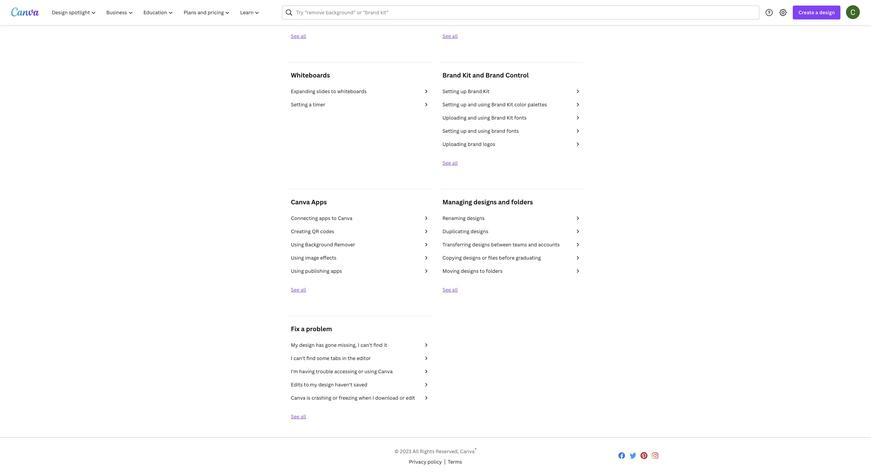 Task type: describe. For each thing, give the bounding box(es) containing it.
all for canva apps
[[301, 287, 306, 293]]

edits
[[291, 381, 303, 388]]

using up setting up and using brand fonts
[[478, 114, 490, 121]]

setting up and using brand kit color palettes link
[[442, 101, 580, 108]]

duplicating designs
[[442, 228, 488, 235]]

my design has gone missing, i can't find it link
[[291, 341, 429, 349]]

setting up and using brand fonts
[[442, 128, 519, 134]]

transferring
[[442, 241, 471, 248]]

effects
[[320, 255, 336, 261]]

privacy policy link
[[409, 458, 442, 466]]

using for using publishing apps
[[291, 268, 304, 274]]

edit
[[406, 395, 415, 401]]

and right teams
[[528, 241, 537, 248]]

using publishing apps
[[291, 268, 342, 274]]

renaming designs
[[442, 215, 485, 221]]

or left files
[[482, 255, 487, 261]]

canva inside © 2023 all rights reserved, canva ®
[[460, 448, 475, 455]]

reserved,
[[436, 448, 459, 455]]

expanding
[[291, 88, 315, 95]]

see for managing designs and folders
[[442, 287, 451, 293]]

expanding slides to whiteboards
[[291, 88, 367, 95]]

using publishing apps link
[[291, 267, 429, 275]]

creating qr codes link
[[291, 228, 429, 235]]

designs for transferring
[[472, 241, 490, 248]]

brand kit and brand control
[[442, 71, 529, 79]]

terms
[[448, 459, 462, 465]]

or left edit
[[400, 395, 405, 401]]

create a design
[[798, 9, 835, 16]]

0 horizontal spatial brand
[[468, 141, 482, 147]]

0 vertical spatial apps
[[319, 215, 330, 221]]

find inside my design has gone missing, i can't find it 'link'
[[373, 342, 383, 348]]

setting for setting up brand kit
[[442, 88, 459, 95]]

top level navigation element
[[47, 6, 265, 19]]

to left my
[[304, 381, 309, 388]]

designs for renaming
[[467, 215, 485, 221]]

and for brand kit and brand control
[[472, 71, 484, 79]]

see all button for canva apps
[[291, 287, 306, 293]]

creating qr codes
[[291, 228, 334, 235]]

whiteboards
[[291, 71, 330, 79]]

see all button for brand kit and brand control
[[442, 160, 458, 166]]

using down editor
[[365, 368, 377, 375]]

teams
[[513, 241, 527, 248]]

between
[[491, 241, 511, 248]]

canva apps
[[291, 198, 327, 206]]

trouble
[[316, 368, 333, 375]]

using background remover link
[[291, 241, 429, 249]]

transferring designs between teams and accounts link
[[442, 241, 580, 249]]

designs for moving
[[461, 268, 479, 274]]

missing,
[[338, 342, 357, 348]]

using image effects link
[[291, 254, 429, 262]]

image
[[305, 255, 319, 261]]

brand down setting up and using brand kit color palettes
[[491, 114, 506, 121]]

using up uploading and using brand kit fonts
[[478, 101, 490, 108]]

setting up brand kit link
[[442, 88, 580, 95]]

accessing
[[334, 368, 357, 375]]

i inside 'link'
[[358, 342, 359, 348]]

connecting apps to canva
[[291, 215, 352, 221]]

terms link
[[448, 458, 462, 466]]

see all for managing designs and folders
[[442, 287, 458, 293]]

design inside create a design dropdown button
[[819, 9, 835, 16]]

files
[[488, 255, 498, 261]]

uploading and using brand kit fonts link
[[442, 114, 580, 122]]

haven't
[[335, 381, 352, 388]]

fonts for uploading and using brand kit fonts
[[514, 114, 527, 121]]

2023
[[400, 448, 411, 455]]

freezing
[[339, 395, 357, 401]]

setting for setting up and using brand kit color palettes
[[442, 101, 459, 108]]

whiteboards
[[337, 88, 367, 95]]

all for managing designs and folders
[[452, 287, 458, 293]]

codes
[[320, 228, 334, 235]]

and for setting up and using brand fonts
[[468, 128, 477, 134]]

brand down brand kit and brand control on the right
[[468, 88, 482, 95]]

and for managing designs and folders
[[498, 198, 510, 206]]

copying designs or files before graduating link
[[442, 254, 580, 262]]

qr
[[312, 228, 319, 235]]

see all button for managing designs and folders
[[442, 287, 458, 293]]

designs for managing
[[474, 198, 497, 206]]

folders for managing designs and folders
[[511, 198, 533, 206]]

connecting apps to canva link
[[291, 215, 429, 222]]

designs for duplicating
[[471, 228, 488, 235]]

my design has gone missing, i can't find it
[[291, 342, 387, 348]]

managing
[[442, 198, 472, 206]]

i'm
[[291, 368, 298, 375]]

transferring designs between teams and accounts
[[442, 241, 560, 248]]

i can't find some tabs in the editor
[[291, 355, 371, 362]]

up for setting up brand kit
[[460, 88, 467, 95]]

privacy
[[409, 459, 426, 465]]

privacy policy
[[409, 459, 442, 465]]

setting for setting a timer
[[291, 101, 308, 108]]

setting a timer
[[291, 101, 325, 108]]

duplicating
[[442, 228, 469, 235]]

canva down it
[[378, 368, 393, 375]]

using background remover
[[291, 241, 355, 248]]

it
[[384, 342, 387, 348]]

copying designs or files before graduating
[[442, 255, 541, 261]]

has
[[316, 342, 324, 348]]

my
[[310, 381, 317, 388]]

0 horizontal spatial can't
[[294, 355, 305, 362]]

before
[[499, 255, 515, 261]]

see for brand kit and brand control
[[442, 160, 451, 166]]

setting up and using brand fonts link
[[442, 127, 580, 135]]

design inside my design has gone missing, i can't find it 'link'
[[299, 342, 315, 348]]

color
[[514, 101, 527, 108]]

canva is crashing or freezing when i download or edit
[[291, 395, 415, 401]]

saved
[[354, 381, 367, 388]]

renaming designs link
[[442, 215, 580, 222]]

or down i can't find some tabs in the editor link
[[358, 368, 363, 375]]

i can't find some tabs in the editor link
[[291, 355, 429, 362]]

using for using image effects
[[291, 255, 304, 261]]

graduating
[[516, 255, 541, 261]]

up for setting up and using brand fonts
[[460, 128, 467, 134]]

a for create
[[815, 9, 818, 16]]

slides
[[316, 88, 330, 95]]

some
[[317, 355, 329, 362]]



Task type: vqa. For each thing, say whether or not it's contained in the screenshot.
Sir
no



Task type: locate. For each thing, give the bounding box(es) containing it.
design inside 'edits to my design haven't saved' link
[[318, 381, 334, 388]]

and up uploading brand logos
[[468, 128, 477, 134]]

logos
[[483, 141, 495, 147]]

find inside i can't find some tabs in the editor link
[[306, 355, 316, 362]]

managing designs and folders
[[442, 198, 533, 206]]

control
[[505, 71, 529, 79]]

setting up brand kit
[[442, 88, 489, 95]]

i
[[358, 342, 359, 348], [291, 355, 292, 362], [373, 395, 374, 401]]

create
[[798, 9, 814, 16]]

fonts down color
[[514, 114, 527, 121]]

accounts
[[538, 241, 560, 248]]

brand up logos
[[491, 128, 505, 134]]

apps
[[311, 198, 327, 206]]

apps down effects
[[331, 268, 342, 274]]

all for brand kit and brand control
[[452, 160, 458, 166]]

0 horizontal spatial a
[[301, 325, 305, 333]]

brand left logos
[[468, 141, 482, 147]]

remover
[[334, 241, 355, 248]]

0 vertical spatial up
[[460, 88, 467, 95]]

fix a problem
[[291, 325, 332, 333]]

see all for brand kit and brand control
[[442, 160, 458, 166]]

Try "remove background" or "brand kit" search field
[[296, 6, 755, 19]]

canva
[[291, 198, 310, 206], [338, 215, 352, 221], [378, 368, 393, 375], [291, 395, 305, 401], [460, 448, 475, 455]]

using
[[291, 241, 304, 248], [291, 255, 304, 261], [291, 268, 304, 274]]

designs up copying designs or files before graduating
[[472, 241, 490, 248]]

1 horizontal spatial a
[[309, 101, 312, 108]]

background
[[305, 241, 333, 248]]

1 horizontal spatial find
[[373, 342, 383, 348]]

2 vertical spatial design
[[318, 381, 334, 388]]

a for fix
[[301, 325, 305, 333]]

and up setting up brand kit
[[472, 71, 484, 79]]

designs down 'renaming designs' on the top
[[471, 228, 488, 235]]

see all
[[291, 33, 306, 39], [442, 33, 458, 39], [442, 160, 458, 166], [291, 287, 306, 293], [442, 287, 458, 293], [291, 413, 306, 420]]

1 vertical spatial apps
[[331, 268, 342, 274]]

uploading for uploading and using brand kit fonts
[[442, 114, 466, 121]]

uploading down setting up and using brand fonts
[[442, 141, 466, 147]]

can't down my
[[294, 355, 305, 362]]

can't up editor
[[361, 342, 372, 348]]

a left timer
[[309, 101, 312, 108]]

2 vertical spatial i
[[373, 395, 374, 401]]

1 vertical spatial design
[[299, 342, 315, 348]]

folders up "renaming designs" link
[[511, 198, 533, 206]]

up for setting up and using brand kit color palettes
[[460, 101, 467, 108]]

up inside setting up and using brand kit color palettes link
[[460, 101, 467, 108]]

see all for canva apps
[[291, 287, 306, 293]]

to up codes
[[332, 215, 337, 221]]

0 horizontal spatial find
[[306, 355, 316, 362]]

2 horizontal spatial design
[[819, 9, 835, 16]]

copying
[[442, 255, 462, 261]]

designs up duplicating designs
[[467, 215, 485, 221]]

fix
[[291, 325, 300, 333]]

1 vertical spatial using
[[291, 255, 304, 261]]

edits to my design haven't saved link
[[291, 381, 429, 389]]

tabs
[[331, 355, 341, 362]]

canva up connecting
[[291, 198, 310, 206]]

up up uploading brand logos
[[460, 128, 467, 134]]

folders down files
[[486, 268, 503, 274]]

canva up creating qr codes link
[[338, 215, 352, 221]]

canva up the 'terms'
[[460, 448, 475, 455]]

a right the fix
[[301, 325, 305, 333]]

see
[[291, 33, 299, 39], [442, 33, 451, 39], [442, 160, 451, 166], [291, 287, 299, 293], [442, 287, 451, 293], [291, 413, 299, 420]]

1 horizontal spatial folders
[[511, 198, 533, 206]]

©
[[394, 448, 399, 455]]

publishing
[[305, 268, 329, 274]]

uploading and using brand kit fonts
[[442, 114, 527, 121]]

2 vertical spatial using
[[291, 268, 304, 274]]

0 vertical spatial i
[[358, 342, 359, 348]]

i'm having trouble accessing or using canva
[[291, 368, 393, 375]]

my
[[291, 342, 298, 348]]

1 vertical spatial find
[[306, 355, 316, 362]]

0 vertical spatial fonts
[[514, 114, 527, 121]]

2 vertical spatial a
[[301, 325, 305, 333]]

problem
[[306, 325, 332, 333]]

crashing
[[312, 395, 331, 401]]

using left publishing
[[291, 268, 304, 274]]

up inside setting up brand kit link
[[460, 88, 467, 95]]

to down copying designs or files before graduating
[[480, 268, 485, 274]]

to for folders
[[480, 268, 485, 274]]

all
[[301, 33, 306, 39], [452, 33, 458, 39], [452, 160, 458, 166], [301, 287, 306, 293], [452, 287, 458, 293], [301, 413, 306, 420]]

3 using from the top
[[291, 268, 304, 274]]

kit down setting up and using brand kit color palettes link
[[507, 114, 513, 121]]

create a design button
[[793, 6, 840, 19]]

brand up setting up brand kit
[[442, 71, 461, 79]]

and up "renaming designs" link
[[498, 198, 510, 206]]

1 using from the top
[[291, 241, 304, 248]]

see all for fix a problem
[[291, 413, 306, 420]]

designs up moving designs to folders
[[463, 255, 481, 261]]

download
[[375, 395, 398, 401]]

and for setting up and using brand kit color palettes
[[468, 101, 477, 108]]

1 up from the top
[[460, 88, 467, 95]]

policy
[[428, 459, 442, 465]]

find
[[373, 342, 383, 348], [306, 355, 316, 362]]

kit up setting up brand kit
[[462, 71, 471, 79]]

find left the 'some'
[[306, 355, 316, 362]]

setting a timer link
[[291, 101, 429, 108]]

designs right moving
[[461, 268, 479, 274]]

0 vertical spatial a
[[815, 9, 818, 16]]

using
[[478, 101, 490, 108], [478, 114, 490, 121], [478, 128, 490, 134], [365, 368, 377, 375]]

when
[[359, 395, 371, 401]]

0 vertical spatial find
[[373, 342, 383, 348]]

1 horizontal spatial i
[[358, 342, 359, 348]]

see all button for fix a problem
[[291, 413, 306, 420]]

kit left color
[[507, 101, 513, 108]]

canva left is
[[291, 395, 305, 401]]

using for using background remover
[[291, 241, 304, 248]]

up down setting up brand kit
[[460, 101, 467, 108]]

in
[[342, 355, 346, 362]]

2 uploading from the top
[[442, 141, 466, 147]]

0 vertical spatial brand
[[491, 128, 505, 134]]

1 vertical spatial i
[[291, 355, 292, 362]]

timer
[[313, 101, 325, 108]]

a for setting
[[309, 101, 312, 108]]

to
[[331, 88, 336, 95], [332, 215, 337, 221], [480, 268, 485, 274], [304, 381, 309, 388]]

a
[[815, 9, 818, 16], [309, 101, 312, 108], [301, 325, 305, 333]]

canva is crashing or freezing when i download or edit link
[[291, 394, 429, 402]]

0 vertical spatial can't
[[361, 342, 372, 348]]

0 vertical spatial using
[[291, 241, 304, 248]]

see all button
[[291, 33, 306, 39], [442, 33, 458, 39], [442, 160, 458, 166], [291, 287, 306, 293], [442, 287, 458, 293], [291, 413, 306, 420]]

a inside dropdown button
[[815, 9, 818, 16]]

see for canva apps
[[291, 287, 299, 293]]

uploading brand logos
[[442, 141, 495, 147]]

see for fix a problem
[[291, 413, 299, 420]]

0 vertical spatial design
[[819, 9, 835, 16]]

1 vertical spatial folders
[[486, 268, 503, 274]]

setting for setting up and using brand fonts
[[442, 128, 459, 134]]

fonts for setting up and using brand fonts
[[507, 128, 519, 134]]

can't
[[361, 342, 372, 348], [294, 355, 305, 362]]

creating
[[291, 228, 311, 235]]

or left freezing
[[333, 395, 338, 401]]

kit up setting up and using brand kit color palettes
[[483, 88, 489, 95]]

1 horizontal spatial brand
[[491, 128, 505, 134]]

fonts down the uploading and using brand kit fonts link in the top right of the page
[[507, 128, 519, 134]]

to right slides
[[331, 88, 336, 95]]

apps up codes
[[319, 215, 330, 221]]

setting
[[442, 88, 459, 95], [291, 101, 308, 108], [442, 101, 459, 108], [442, 128, 459, 134]]

can't inside 'link'
[[361, 342, 372, 348]]

using down uploading and using brand kit fonts
[[478, 128, 490, 134]]

2 vertical spatial up
[[460, 128, 467, 134]]

1 vertical spatial uploading
[[442, 141, 466, 147]]

palettes
[[528, 101, 547, 108]]

1 horizontal spatial can't
[[361, 342, 372, 348]]

2 horizontal spatial i
[[373, 395, 374, 401]]

3 up from the top
[[460, 128, 467, 134]]

i right the missing,
[[358, 342, 359, 348]]

renaming
[[442, 215, 466, 221]]

the
[[348, 355, 355, 362]]

and down setting up brand kit
[[468, 101, 477, 108]]

uploading for uploading brand logos
[[442, 141, 466, 147]]

© 2023 all rights reserved, canva ®
[[394, 447, 477, 455]]

to for canva
[[332, 215, 337, 221]]

using image effects
[[291, 255, 336, 261]]

designs for copying
[[463, 255, 481, 261]]

moving
[[442, 268, 460, 274]]

editor
[[357, 355, 371, 362]]

expanding slides to whiteboards link
[[291, 88, 429, 95]]

up inside setting up and using brand fonts link
[[460, 128, 467, 134]]

brand left the control
[[486, 71, 504, 79]]

using down creating
[[291, 241, 304, 248]]

1 vertical spatial a
[[309, 101, 312, 108]]

1 vertical spatial brand
[[468, 141, 482, 147]]

gone
[[325, 342, 337, 348]]

kit
[[462, 71, 471, 79], [483, 88, 489, 95], [507, 101, 513, 108], [507, 114, 513, 121]]

1 horizontal spatial design
[[318, 381, 334, 388]]

and up setting up and using brand fonts
[[468, 114, 477, 121]]

to inside "link"
[[331, 88, 336, 95]]

uploading
[[442, 114, 466, 121], [442, 141, 466, 147]]

®
[[475, 447, 477, 452]]

2 horizontal spatial a
[[815, 9, 818, 16]]

designs
[[474, 198, 497, 206], [467, 215, 485, 221], [471, 228, 488, 235], [472, 241, 490, 248], [463, 255, 481, 261], [461, 268, 479, 274]]

setting up and using brand kit color palettes
[[442, 101, 547, 108]]

brand down setting up brand kit link
[[491, 101, 506, 108]]

find left it
[[373, 342, 383, 348]]

designs up 'renaming designs' on the top
[[474, 198, 497, 206]]

uploading down setting up brand kit
[[442, 114, 466, 121]]

duplicating designs link
[[442, 228, 580, 235]]

using left "image"
[[291, 255, 304, 261]]

all for fix a problem
[[301, 413, 306, 420]]

i right when
[[373, 395, 374, 401]]

folders for moving designs to folders
[[486, 268, 503, 274]]

rights
[[420, 448, 435, 455]]

uploading brand logos link
[[442, 140, 580, 148]]

apps
[[319, 215, 330, 221], [331, 268, 342, 274]]

0 vertical spatial uploading
[[442, 114, 466, 121]]

0 horizontal spatial design
[[299, 342, 315, 348]]

i'm having trouble accessing or using canva link
[[291, 368, 429, 376]]

a right create
[[815, 9, 818, 16]]

1 vertical spatial fonts
[[507, 128, 519, 134]]

1 vertical spatial up
[[460, 101, 467, 108]]

to for whiteboards
[[331, 88, 336, 95]]

1 vertical spatial can't
[[294, 355, 305, 362]]

all
[[413, 448, 419, 455]]

up down brand kit and brand control on the right
[[460, 88, 467, 95]]

christina overa image
[[846, 5, 860, 19]]

0 horizontal spatial i
[[291, 355, 292, 362]]

brand
[[491, 128, 505, 134], [468, 141, 482, 147]]

0 vertical spatial folders
[[511, 198, 533, 206]]

up
[[460, 88, 467, 95], [460, 101, 467, 108], [460, 128, 467, 134]]

i up i'm
[[291, 355, 292, 362]]

2 up from the top
[[460, 101, 467, 108]]

fonts
[[514, 114, 527, 121], [507, 128, 519, 134]]

1 uploading from the top
[[442, 114, 466, 121]]

0 horizontal spatial folders
[[486, 268, 503, 274]]

2 using from the top
[[291, 255, 304, 261]]



